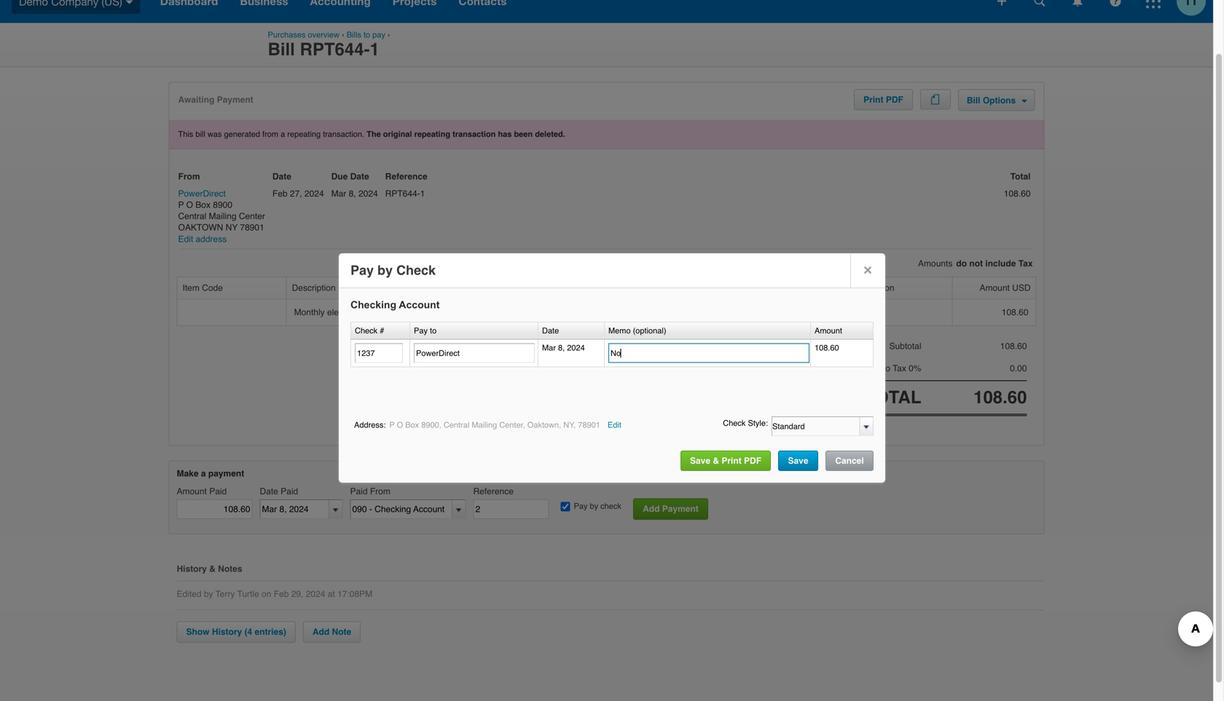 Task type: locate. For each thing, give the bounding box(es) containing it.
0 horizontal spatial repeating
[[287, 130, 321, 139]]

& inside 'link'
[[713, 456, 719, 466]]

1 vertical spatial box
[[405, 421, 419, 430]]

payment for awaiting payment
[[217, 95, 253, 105]]

at
[[328, 590, 335, 600]]

0 horizontal spatial mar
[[331, 189, 346, 199]]

feb inside date feb 27, 2024 due date mar 8, 2024 reference rpt644-1
[[273, 189, 288, 199]]

include
[[986, 259, 1016, 269]]

1 horizontal spatial rpt644-
[[385, 189, 420, 199]]

0 horizontal spatial from
[[178, 171, 200, 182]]

2 horizontal spatial paid
[[350, 487, 368, 497]]

bill
[[268, 39, 295, 59], [967, 95, 981, 106]]

mar
[[331, 189, 346, 199], [542, 344, 556, 353]]

1 vertical spatial 78901
[[578, 421, 600, 430]]

0 vertical spatial history
[[177, 565, 207, 575]]

central
[[178, 211, 206, 222], [444, 421, 470, 430]]

repeating right original
[[414, 130, 450, 139]]

date paid
[[260, 487, 298, 497]]

1 vertical spatial to
[[430, 327, 437, 336]]

0 vertical spatial payment
[[217, 95, 253, 105]]

2 vertical spatial check
[[723, 419, 746, 428]]

mailing
[[209, 211, 237, 222], [472, 421, 497, 430]]

0 vertical spatial total
[[1011, 171, 1031, 182]]

save left cancel
[[788, 456, 809, 466]]

1 horizontal spatial save
[[788, 456, 809, 466]]

reference up reference text box
[[473, 487, 514, 497]]

add left note
[[313, 627, 330, 638]]

check up 'checking account'
[[397, 263, 436, 278]]

box down powerdirect link
[[196, 200, 211, 210]]

3 svg image from the left
[[1110, 0, 1121, 7]]

› right pay
[[388, 30, 390, 39]]

0 horizontal spatial o
[[186, 200, 193, 210]]

2024
[[305, 189, 324, 199], [359, 189, 378, 199], [567, 344, 585, 353], [306, 590, 325, 600]]

save up add payment
[[690, 456, 711, 466]]

1 vertical spatial rpt644-
[[385, 189, 420, 199]]

purchases overview › bills to pay › bill rpt644-1
[[268, 30, 393, 59]]

mailing left center,
[[472, 421, 497, 430]]

tax rate
[[737, 283, 771, 293]]

show
[[186, 627, 210, 638]]

0 horizontal spatial tax
[[737, 283, 750, 293]]

save & print pdf link
[[681, 451, 771, 472]]

1 horizontal spatial add
[[643, 504, 660, 515]]

1 horizontal spatial check
[[397, 263, 436, 278]]

1 vertical spatial payment
[[662, 504, 699, 515]]

box inside from powerdirect p o box 8900 central mailing center oaktown ny 78901 edit address
[[196, 200, 211, 210]]

payment
[[208, 469, 244, 479]]

bill left overview
[[268, 39, 295, 59]]

0 horizontal spatial box
[[196, 200, 211, 210]]

0 vertical spatial feb
[[273, 189, 288, 199]]

2 horizontal spatial svg image
[[1146, 0, 1161, 8]]

2 horizontal spatial pay
[[574, 502, 588, 511]]

pay for pay to
[[414, 327, 428, 336]]

paid for date paid
[[281, 487, 298, 497]]

feb right on
[[274, 590, 289, 600]]

tax right no
[[893, 364, 907, 374]]

account up the (optional)
[[646, 283, 677, 293]]

0 horizontal spatial pay
[[351, 263, 374, 278]]

repeating right from
[[287, 130, 321, 139]]

(4
[[245, 627, 252, 638]]

1 horizontal spatial payment
[[662, 504, 699, 515]]

tax
[[1019, 259, 1033, 269], [737, 283, 750, 293], [893, 364, 907, 374]]

date up mar 8, 2024
[[542, 327, 559, 336]]

edit right ny,
[[608, 421, 622, 430]]

a
[[281, 130, 285, 139], [201, 469, 206, 479]]

1 save from the left
[[690, 456, 711, 466]]

date up 27,
[[273, 171, 291, 182]]

3 paid from the left
[[350, 487, 368, 497]]

account
[[646, 283, 677, 293], [399, 300, 440, 311]]

8, inside date feb 27, 2024 due date mar 8, 2024 reference rpt644-1
[[349, 189, 356, 199]]

memo
[[609, 327, 631, 336]]

svg image
[[1035, 0, 1046, 7], [1146, 0, 1161, 8], [126, 0, 133, 4]]

1 horizontal spatial box
[[405, 421, 419, 430]]

unit price
[[542, 283, 579, 293]]

0 vertical spatial box
[[196, 200, 211, 210]]

reference down original
[[385, 171, 428, 182]]

date up date paid text box
[[260, 487, 278, 497]]

0 vertical spatial add
[[643, 504, 660, 515]]

paid up amount paid text box
[[209, 487, 227, 497]]

0 vertical spatial account
[[646, 283, 677, 293]]

1 horizontal spatial 78901
[[578, 421, 600, 430]]

0 vertical spatial 8,
[[349, 189, 356, 199]]

pay for pay by check
[[351, 263, 374, 278]]

date for date feb 27, 2024 due date mar 8, 2024 reference rpt644-1
[[273, 171, 291, 182]]

from down address: at the left bottom
[[370, 487, 391, 497]]

None text field
[[355, 344, 403, 363], [414, 344, 535, 363], [609, 344, 810, 363], [773, 418, 860, 436], [355, 344, 403, 363], [414, 344, 535, 363], [609, 344, 810, 363], [773, 418, 860, 436]]

this
[[178, 130, 193, 139]]

o down powerdirect link
[[186, 200, 193, 210]]

note
[[332, 627, 351, 638]]

to left pay
[[364, 30, 370, 39]]

1 vertical spatial amount
[[815, 327, 842, 336]]

2 repeating from the left
[[414, 130, 450, 139]]

on
[[262, 590, 271, 600]]

item code
[[183, 283, 223, 293]]

make
[[177, 469, 199, 479]]

2 horizontal spatial amount
[[980, 283, 1010, 293]]

history & notes
[[177, 565, 242, 575]]

total for total no tax 0%
[[859, 364, 877, 374]]

total inside total 108.60
[[1011, 171, 1031, 182]]

entries)
[[255, 627, 286, 638]]

a right make
[[201, 469, 206, 479]]

0 horizontal spatial to
[[364, 30, 370, 39]]

central up oaktown at the top left
[[178, 211, 206, 222]]

check left #
[[355, 327, 378, 336]]

8900,
[[421, 421, 442, 430]]

1 vertical spatial pdf
[[744, 456, 762, 466]]

1 horizontal spatial edit
[[608, 421, 622, 430]]

add right check
[[643, 504, 660, 515]]

1
[[370, 39, 380, 59], [420, 189, 425, 199]]

from
[[178, 171, 200, 182], [370, 487, 391, 497]]

no
[[879, 364, 891, 374]]

0 vertical spatial p
[[178, 200, 184, 210]]

0 vertical spatial &
[[713, 456, 719, 466]]

& for save
[[713, 456, 719, 466]]

0 vertical spatial check
[[397, 263, 436, 278]]

1 horizontal spatial 8,
[[558, 344, 565, 353]]

tax up usd
[[1019, 259, 1033, 269]]

paid up date paid text box
[[281, 487, 298, 497]]

save for save
[[788, 456, 809, 466]]

1 vertical spatial total
[[859, 364, 877, 374]]

Amount Paid text field
[[177, 500, 253, 520]]

0 horizontal spatial rpt644-
[[300, 39, 370, 59]]

mar down the due
[[331, 189, 346, 199]]

amount for amount paid
[[177, 487, 207, 497]]

1 vertical spatial 1
[[420, 189, 425, 199]]

1 vertical spatial pay
[[414, 327, 428, 336]]

2 vertical spatial amount
[[177, 487, 207, 497]]

0 horizontal spatial central
[[178, 211, 206, 222]]

check style:
[[723, 419, 768, 428]]

pay right pay by check option
[[574, 502, 588, 511]]

1 horizontal spatial pay
[[414, 327, 428, 336]]

description
[[292, 283, 336, 293]]

awaiting
[[178, 95, 214, 105]]

make a payment
[[177, 469, 244, 479]]

27,
[[290, 189, 302, 199]]

0 horizontal spatial paid
[[209, 487, 227, 497]]

price
[[559, 283, 579, 293]]

edit inside from powerdirect p o box 8900 central mailing center oaktown ny 78901 edit address
[[178, 234, 193, 244]]

a right from
[[281, 130, 285, 139]]

pdf inside print pdf link
[[886, 95, 904, 105]]

svg image
[[998, 0, 1007, 5], [1073, 0, 1083, 7], [1110, 0, 1121, 7]]

1 horizontal spatial by
[[378, 263, 393, 278]]

0 horizontal spatial by
[[204, 590, 213, 600]]

account up pay to
[[399, 300, 440, 311]]

bill left options
[[967, 95, 981, 106]]

save
[[690, 456, 711, 466], [788, 456, 809, 466]]

0 horizontal spatial edit
[[178, 234, 193, 244]]

1 vertical spatial account
[[399, 300, 440, 311]]

0 vertical spatial edit
[[178, 234, 193, 244]]

edit down oaktown at the top left
[[178, 234, 193, 244]]

add payment
[[643, 504, 699, 515]]

›
[[342, 30, 345, 39], [388, 30, 390, 39]]

8, down unit price
[[558, 344, 565, 353]]

1 vertical spatial o
[[397, 421, 403, 430]]

0 horizontal spatial payment
[[217, 95, 253, 105]]

due
[[331, 171, 348, 182]]

amount for amount
[[815, 327, 842, 336]]

1 vertical spatial reference
[[473, 487, 514, 497]]

1 horizontal spatial svg image
[[1035, 0, 1046, 7]]

reference
[[385, 171, 428, 182], [473, 487, 514, 497]]

box left 8900,
[[405, 421, 419, 430]]

by up 'checking account'
[[378, 263, 393, 278]]

date for date paid
[[260, 487, 278, 497]]

2 save from the left
[[788, 456, 809, 466]]

cancel
[[835, 456, 864, 466]]

0 horizontal spatial mailing
[[209, 211, 237, 222]]

edit address link
[[178, 234, 227, 245]]

None text field
[[351, 501, 452, 519]]

0 vertical spatial mailing
[[209, 211, 237, 222]]

1 vertical spatial feb
[[274, 590, 289, 600]]

cancel link
[[826, 451, 874, 472]]

78901 right ny,
[[578, 421, 600, 430]]

0 horizontal spatial p
[[178, 200, 184, 210]]

78901 down center
[[240, 223, 264, 233]]

style:
[[748, 419, 768, 428]]

2 horizontal spatial by
[[590, 502, 598, 511]]

0 horizontal spatial 8,
[[349, 189, 356, 199]]

save inside 'link'
[[690, 456, 711, 466]]

o right address: at the left bottom
[[397, 421, 403, 430]]

1 paid from the left
[[209, 487, 227, 497]]

0 horizontal spatial check
[[355, 327, 378, 336]]

0 horizontal spatial total
[[859, 364, 877, 374]]

0 vertical spatial rpt644-
[[300, 39, 370, 59]]

to down 'checking account'
[[430, 327, 437, 336]]

checking account
[[351, 300, 440, 311]]

edited
[[177, 590, 202, 600]]

0 vertical spatial mar
[[331, 189, 346, 199]]

center,
[[499, 421, 525, 430]]

1 horizontal spatial p
[[390, 421, 395, 430]]

1 inside purchases overview › bills to pay › bill rpt644-1
[[370, 39, 380, 59]]

payment down save & print pdf 'link'
[[662, 504, 699, 515]]

from up the powerdirect
[[178, 171, 200, 182]]

0 horizontal spatial a
[[201, 469, 206, 479]]

17:08pm
[[338, 590, 373, 600]]

region
[[867, 283, 895, 293]]

Reference text field
[[473, 500, 549, 520]]

1 horizontal spatial bill
[[967, 95, 981, 106]]

amount for amount usd
[[980, 283, 1010, 293]]

0 horizontal spatial 1
[[370, 39, 380, 59]]

1 horizontal spatial print
[[864, 95, 884, 105]]

payment up generated
[[217, 95, 253, 105]]

rpt644-
[[300, 39, 370, 59], [385, 189, 420, 199]]

1 horizontal spatial pdf
[[886, 95, 904, 105]]

2 paid from the left
[[281, 487, 298, 497]]

2024 left at
[[306, 590, 325, 600]]

to
[[364, 30, 370, 39], [430, 327, 437, 336]]

1 horizontal spatial 1
[[420, 189, 425, 199]]

1 horizontal spatial central
[[444, 421, 470, 430]]

1 horizontal spatial &
[[713, 456, 719, 466]]

print pdf link
[[855, 90, 912, 110]]

pay down 'checking account'
[[414, 327, 428, 336]]

1 vertical spatial add
[[313, 627, 330, 638]]

add payment link
[[633, 499, 708, 520]]

usd
[[1012, 283, 1031, 293]]

&
[[713, 456, 719, 466], [209, 565, 216, 575]]

add
[[643, 504, 660, 515], [313, 627, 330, 638]]

amount
[[980, 283, 1010, 293], [815, 327, 842, 336], [177, 487, 207, 497]]

1 vertical spatial mailing
[[472, 421, 497, 430]]

feb left 27,
[[273, 189, 288, 199]]

pay for pay by check
[[574, 502, 588, 511]]

tax left rate
[[737, 283, 750, 293]]

history left (4
[[212, 627, 242, 638]]

by left check
[[590, 502, 598, 511]]

1 horizontal spatial total
[[1011, 171, 1031, 182]]

history up edited
[[177, 565, 207, 575]]

1 vertical spatial print
[[722, 456, 742, 466]]

save link
[[778, 451, 819, 472]]

p down powerdirect link
[[178, 200, 184, 210]]

mailing inside from powerdirect p o box 8900 central mailing center oaktown ny 78901 edit address
[[209, 211, 237, 222]]

by left the terry
[[204, 590, 213, 600]]

1 › from the left
[[342, 30, 345, 39]]

paid for amount paid
[[209, 487, 227, 497]]

p right address: at the left bottom
[[390, 421, 395, 430]]

› left bills
[[342, 30, 345, 39]]

repeating
[[287, 130, 321, 139], [414, 130, 450, 139]]

0 vertical spatial pay
[[351, 263, 374, 278]]

0 horizontal spatial bill
[[268, 39, 295, 59]]

p
[[178, 200, 184, 210], [390, 421, 395, 430]]

1 horizontal spatial svg image
[[1073, 0, 1083, 7]]

0 horizontal spatial reference
[[385, 171, 428, 182]]

0 horizontal spatial save
[[690, 456, 711, 466]]

0 vertical spatial pdf
[[886, 95, 904, 105]]

mailing down 8900
[[209, 211, 237, 222]]

0 vertical spatial amount
[[980, 283, 1010, 293]]

1 vertical spatial by
[[590, 502, 598, 511]]

1 horizontal spatial mar
[[542, 344, 556, 353]]

pay to
[[414, 327, 437, 336]]

1 horizontal spatial a
[[281, 130, 285, 139]]

pay by check
[[351, 263, 436, 278]]

o inside from powerdirect p o box 8900 central mailing center oaktown ny 78901 edit address
[[186, 200, 193, 210]]

center
[[239, 211, 265, 222]]

0 horizontal spatial svg image
[[126, 0, 133, 4]]

8900
[[213, 200, 233, 210]]

paid down address: at the left bottom
[[350, 487, 368, 497]]

mar down unit
[[542, 344, 556, 353]]

ny
[[226, 223, 238, 233]]

3 svg image from the left
[[126, 0, 133, 4]]

quantity
[[449, 283, 481, 293]]

print inside 'link'
[[722, 456, 742, 466]]

history
[[177, 565, 207, 575], [212, 627, 242, 638]]

0 vertical spatial tax
[[1019, 259, 1033, 269]]

0 vertical spatial 1
[[370, 39, 380, 59]]

central right 8900,
[[444, 421, 470, 430]]

8, right 27,
[[349, 189, 356, 199]]

check left "style:"
[[723, 419, 746, 428]]

pay up checking
[[351, 263, 374, 278]]

bill options
[[967, 95, 1019, 106]]

add for add note
[[313, 627, 330, 638]]

oaktown,
[[528, 421, 561, 430]]



Task type: describe. For each thing, give the bounding box(es) containing it.
date for date
[[542, 327, 559, 336]]

monthly
[[294, 308, 325, 318]]

0%
[[909, 364, 922, 374]]

date right the due
[[350, 171, 369, 182]]

been
[[514, 130, 533, 139]]

bills
[[347, 30, 361, 39]]

0.00
[[1010, 364, 1027, 374]]

1 vertical spatial bill
[[967, 95, 981, 106]]

bill
[[196, 130, 205, 139]]

bills to pay link
[[347, 30, 386, 39]]

p o box 8900, central mailing center, oaktown, ny, 78901 link
[[390, 419, 600, 432]]

powerdirect link
[[178, 188, 226, 200]]

Pay by check checkbox
[[561, 503, 570, 512]]

bill inside purchases overview › bills to pay › bill rpt644-1
[[268, 39, 295, 59]]

0 horizontal spatial account
[[399, 300, 440, 311]]

0 vertical spatial a
[[281, 130, 285, 139]]

1 vertical spatial a
[[201, 469, 206, 479]]

check
[[601, 502, 622, 511]]

total 108.60
[[1004, 171, 1031, 199]]

2 svg image from the left
[[1073, 0, 1083, 7]]

overview
[[308, 30, 340, 39]]

2 svg image from the left
[[1146, 0, 1161, 8]]

amount paid
[[177, 487, 227, 497]]

1 vertical spatial tax
[[737, 283, 750, 293]]

purchases
[[268, 30, 306, 39]]

0 vertical spatial print
[[864, 95, 884, 105]]

not
[[970, 259, 983, 269]]

#
[[380, 327, 384, 336]]

paid from
[[350, 487, 391, 497]]

1 svg image from the left
[[1035, 0, 1046, 7]]

ny,
[[564, 421, 576, 430]]

turtle
[[237, 590, 259, 600]]

do
[[957, 259, 967, 269]]

edited by terry turtle on feb 29, 2024 at 17:08pm
[[177, 590, 373, 600]]

the
[[367, 130, 381, 139]]

unit
[[542, 283, 557, 293]]

awaiting payment
[[178, 95, 253, 105]]

1 horizontal spatial reference
[[473, 487, 514, 497]]

78901 inside from powerdirect p o box 8900 central mailing center oaktown ny 78901 edit address
[[240, 223, 264, 233]]

2 horizontal spatial tax
[[1019, 259, 1033, 269]]

central inside from powerdirect p o box 8900 central mailing center oaktown ny 78901 edit address
[[178, 211, 206, 222]]

rpt644- inside date feb 27, 2024 due date mar 8, 2024 reference rpt644-1
[[385, 189, 420, 199]]

options
[[983, 95, 1016, 106]]

2 › from the left
[[388, 30, 390, 39]]

pdf inside save & print pdf 'link'
[[744, 456, 762, 466]]

check for check #
[[355, 327, 378, 336]]

1 vertical spatial central
[[444, 421, 470, 430]]

by for check
[[590, 502, 598, 511]]

to inside purchases overview › bills to pay › bill rpt644-1
[[364, 30, 370, 39]]

1 vertical spatial 8,
[[558, 344, 565, 353]]

has
[[498, 130, 512, 139]]

amount usd
[[980, 283, 1031, 293]]

from powerdirect p o box 8900 central mailing center oaktown ny 78901 edit address
[[178, 171, 265, 244]]

total no tax 0%
[[859, 364, 922, 374]]

& for history
[[209, 565, 216, 575]]

0 horizontal spatial history
[[177, 565, 207, 575]]

add for add payment
[[643, 504, 660, 515]]

checking
[[351, 300, 397, 311]]

total for total 108.60
[[1011, 171, 1031, 182]]

powerdirect
[[178, 189, 226, 199]]

memo (optional)
[[609, 327, 667, 336]]

show history (4 entries) link
[[177, 622, 296, 644]]

1 vertical spatial edit
[[608, 421, 622, 430]]

1 inside date feb 27, 2024 due date mar 8, 2024 reference rpt644-1
[[420, 189, 425, 199]]

purchases overview link
[[268, 30, 340, 39]]

save & print pdf
[[690, 456, 762, 466]]

monthly electricity
[[294, 308, 364, 318]]

address:
[[354, 421, 386, 430]]

check #
[[355, 327, 384, 336]]

1 repeating from the left
[[287, 130, 321, 139]]

from
[[262, 130, 278, 139]]

mar inside date feb 27, 2024 due date mar 8, 2024 reference rpt644-1
[[331, 189, 346, 199]]

code
[[202, 283, 223, 293]]

add note link
[[303, 622, 361, 644]]

1 horizontal spatial history
[[212, 627, 242, 638]]

Date Paid text field
[[261, 501, 329, 519]]

terry
[[216, 590, 235, 600]]

1 horizontal spatial o
[[397, 421, 403, 430]]

edit link
[[608, 419, 622, 432]]

pay by check
[[574, 502, 622, 511]]

by for check
[[378, 263, 393, 278]]

mar 8, 2024
[[542, 344, 585, 353]]

item
[[183, 283, 200, 293]]

29,
[[291, 590, 303, 600]]

transaction
[[453, 130, 496, 139]]

notes
[[218, 565, 242, 575]]

add note
[[313, 627, 351, 638]]

was
[[208, 130, 222, 139]]

this bill was generated from a repeating transaction. the original repeating transaction has been deleted.
[[178, 130, 565, 139]]

2024 down price on the left top of the page
[[567, 344, 585, 353]]

oaktown
[[178, 223, 223, 233]]

by for terry
[[204, 590, 213, 600]]

address: p o box 8900, central mailing center, oaktown, ny, 78901 edit
[[354, 421, 622, 430]]

show history (4 entries)
[[186, 627, 286, 638]]

original
[[383, 130, 412, 139]]

1 vertical spatial p
[[390, 421, 395, 430]]

2024 right 27,
[[305, 189, 324, 199]]

pay
[[373, 30, 386, 39]]

payment for add payment
[[662, 504, 699, 515]]

amounts
[[918, 259, 953, 269]]

p inside from powerdirect p o box 8900 central mailing center oaktown ny 78901 edit address
[[178, 200, 184, 210]]

reference inside date feb 27, 2024 due date mar 8, 2024 reference rpt644-1
[[385, 171, 428, 182]]

address
[[196, 234, 227, 244]]

print pdf
[[864, 95, 904, 105]]

from inside from powerdirect p o box 8900 central mailing center oaktown ny 78901 edit address
[[178, 171, 200, 182]]

2 vertical spatial tax
[[893, 364, 907, 374]]

rate
[[753, 283, 771, 293]]

(optional)
[[633, 327, 667, 336]]

1 horizontal spatial account
[[646, 283, 677, 293]]

transaction.
[[323, 130, 364, 139]]

rpt644- inside purchases overview › bills to pay › bill rpt644-1
[[300, 39, 370, 59]]

2024 down this bill was generated from a repeating transaction. the original repeating transaction has been deleted.
[[359, 189, 378, 199]]

electricity
[[327, 308, 364, 318]]

total
[[865, 388, 922, 408]]

check for check style:
[[723, 419, 746, 428]]

save for save & print pdf
[[690, 456, 711, 466]]

1 svg image from the left
[[998, 0, 1007, 5]]

1 vertical spatial from
[[370, 487, 391, 497]]



Task type: vqa. For each thing, say whether or not it's contained in the screenshot.
Hi [Contact First Name],  Here's your [Current Month] invoice [Invoice Number] for [Currency Code] [Invoice Total Without Currency].  The amount outstanding of [Currency Code] [Amount Due Without Currency] is due on [Due Date].  View your bill online: [Online Invoice Link]  From your online bill you can print a PDF, export a CSV, or create a free login and view your outstanding bills.  If you have any questions, please let us know.  Thanks, [Trading Name] Text Field
no



